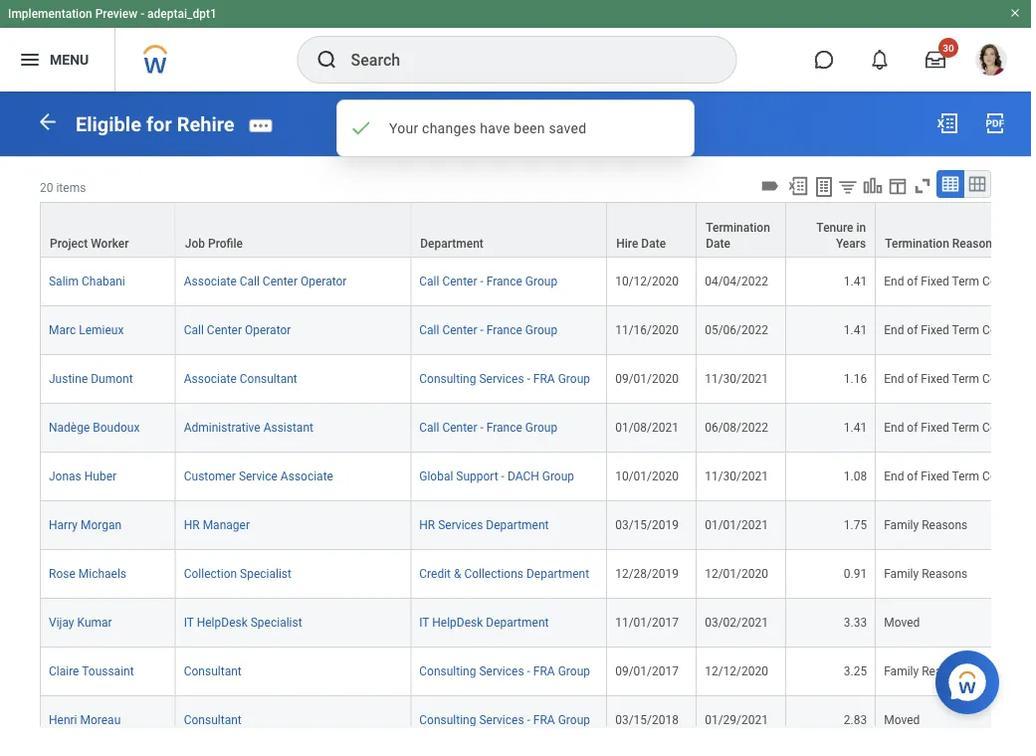 Task type: describe. For each thing, give the bounding box(es) containing it.
france for 11/16/2020
[[487, 323, 522, 337]]

call center operator
[[184, 323, 291, 337]]

tenure in years
[[817, 220, 866, 250]]

termination date
[[706, 220, 770, 250]]

administrative
[[184, 420, 260, 434]]

contract for 01/08/2021
[[983, 420, 1028, 434]]

kumar
[[77, 615, 112, 629]]

reasons for 3.25
[[922, 664, 968, 678]]

harry morgan link
[[49, 518, 122, 532]]

end of fixed term contract for 10/01/2020
[[884, 469, 1028, 483]]

credit
[[419, 567, 451, 581]]

jonas huber
[[49, 469, 117, 483]]

have
[[480, 120, 510, 136]]

department button
[[411, 202, 606, 256]]

click to view/edit grid preferences image
[[887, 175, 909, 197]]

call center - france group for 11/16/2020
[[419, 323, 558, 337]]

fra for 09/01/2017
[[533, 664, 555, 678]]

eligible for rehire main content
[[0, 92, 1031, 747]]

call for call center operator
[[419, 323, 439, 337]]

your changes have been saved
[[389, 120, 587, 136]]

call center - france group for 01/08/2021
[[419, 420, 558, 434]]

01/08/2021
[[615, 420, 679, 434]]

vijay kumar link
[[49, 615, 112, 629]]

11/30/2021 for 09/01/2020
[[705, 372, 768, 386]]

reasons for 0.91
[[922, 567, 968, 581]]

family reasons for 1.75
[[884, 518, 968, 532]]

11/01/2017
[[615, 615, 679, 629]]

of for 10/01/2020
[[907, 469, 918, 483]]

consulting services - fra group for 09/01/2020
[[419, 372, 590, 386]]

- for 10/01/2020
[[501, 469, 505, 483]]

of for 01/08/2021
[[907, 420, 918, 434]]

1.41 for 04/04/2022
[[844, 274, 867, 288]]

group for 10/01/2020
[[542, 469, 574, 483]]

of for 10/12/2020
[[907, 274, 918, 288]]

- for 11/16/2020
[[480, 323, 484, 337]]

end of fixed term contract for 10/12/2020
[[884, 274, 1028, 288]]

row containing justine dumont
[[40, 355, 1031, 403]]

tenure
[[817, 220, 854, 234]]

03/15/2019
[[615, 518, 679, 532]]

call center - france group link for 01/08/2021
[[419, 420, 558, 434]]

3.33
[[844, 615, 867, 629]]

- for 03/15/2018
[[527, 713, 530, 727]]

of for 11/16/2020
[[907, 323, 918, 337]]

end for 01/08/2021
[[884, 420, 904, 434]]

consultant for moreau
[[184, 713, 242, 727]]

end for 10/12/2020
[[884, 274, 904, 288]]

your
[[389, 120, 418, 136]]

fra for 03/15/2018
[[533, 713, 555, 727]]

global
[[419, 469, 453, 483]]

preview
[[95, 7, 138, 21]]

1.41 for 05/06/2022
[[844, 323, 867, 337]]

of for 09/01/2020
[[907, 372, 918, 386]]

01/29/2021
[[705, 713, 768, 727]]

center for administrative assistant
[[442, 420, 477, 434]]

term for 10/12/2020
[[952, 274, 980, 288]]

eligible
[[76, 113, 141, 136]]

associate consultant link
[[184, 372, 297, 386]]

consulting services - fra group for 03/15/2018
[[419, 713, 590, 727]]

services for 09/01/2020
[[479, 372, 524, 386]]

12/12/2020
[[705, 664, 768, 678]]

Search Workday  search field
[[351, 38, 695, 82]]

for
[[146, 113, 172, 136]]

collection specialist
[[184, 567, 292, 581]]

fixed for 10/01/2020
[[921, 469, 950, 483]]

view printable version (pdf) image
[[983, 111, 1007, 135]]

eligible for rehire
[[76, 113, 235, 136]]

associate for associate call center operator
[[184, 274, 237, 288]]

marc lemieux
[[49, 323, 124, 337]]

date for termination date
[[706, 236, 731, 250]]

previous page image
[[36, 110, 60, 134]]

20 items
[[40, 181, 86, 195]]

termination reason
[[885, 236, 992, 250]]

claire toussaint link
[[49, 664, 134, 678]]

1.41 for 06/08/2022
[[844, 420, 867, 434]]

fra for 09/01/2020
[[533, 372, 555, 386]]

manager
[[203, 518, 250, 532]]

consulting for 09/01/2017
[[419, 664, 476, 678]]

implementation
[[8, 7, 92, 21]]

group for 03/15/2018
[[558, 713, 590, 727]]

hr services department link
[[419, 518, 549, 532]]

jonas huber link
[[49, 469, 117, 483]]

michaels
[[78, 567, 126, 581]]

menu button
[[0, 28, 115, 92]]

lemieux
[[79, 323, 124, 337]]

1 vertical spatial export to excel image
[[787, 175, 809, 197]]

call center - france group link for 10/12/2020
[[419, 274, 558, 288]]

center for call center operator
[[442, 323, 477, 337]]

family reasons for 0.91
[[884, 567, 968, 581]]

tenure in years button
[[787, 202, 875, 256]]

fullscreen image
[[912, 175, 934, 197]]

date for hire date
[[641, 236, 666, 250]]

worker
[[91, 236, 129, 250]]

boudoux
[[93, 420, 140, 434]]

row containing henri moreau
[[40, 696, 1031, 745]]

09/01/2017
[[615, 664, 679, 678]]

job profile
[[185, 236, 243, 250]]

hire date
[[616, 236, 666, 250]]

fixed for 09/01/2020
[[921, 372, 950, 386]]

notification dialog
[[336, 100, 695, 157]]

expand table image
[[968, 174, 987, 194]]

credit & collections department
[[419, 567, 589, 581]]

term for 11/16/2020
[[952, 323, 980, 337]]

services for 03/15/2018
[[479, 713, 524, 727]]

service
[[239, 469, 278, 483]]

reasons for 1.75
[[922, 518, 968, 532]]

- for 01/08/2021
[[480, 420, 484, 434]]

hr manager
[[184, 518, 250, 532]]

claire toussaint
[[49, 664, 134, 678]]

henri moreau link
[[49, 713, 121, 727]]

check image
[[349, 116, 373, 140]]

call for administrative assistant
[[419, 420, 439, 434]]

reason
[[952, 236, 992, 250]]

france for 10/12/2020
[[487, 274, 522, 288]]

search image
[[315, 48, 339, 72]]

12/01/2020
[[705, 567, 768, 581]]

3.25
[[844, 664, 867, 678]]

moved for 3.33
[[884, 615, 920, 629]]

0 vertical spatial consultant
[[240, 372, 297, 386]]

support
[[456, 469, 498, 483]]

row containing termination date
[[40, 201, 1031, 257]]

henri moreau
[[49, 713, 121, 727]]

10/01/2020
[[615, 469, 679, 483]]

1.16
[[844, 372, 867, 386]]

henri
[[49, 713, 77, 727]]

2 vertical spatial associate
[[281, 469, 333, 483]]

services for 03/15/2019
[[438, 518, 483, 532]]

11/16/2020
[[615, 323, 679, 337]]

group for 09/01/2017
[[558, 664, 590, 678]]

group for 09/01/2020
[[558, 372, 590, 386]]

term for 10/01/2020
[[952, 469, 980, 483]]

fixed for 11/16/2020
[[921, 323, 950, 337]]

0 vertical spatial operator
[[301, 274, 347, 288]]

contract for 09/01/2020
[[983, 372, 1028, 386]]

nadège
[[49, 420, 90, 434]]

03/02/2021
[[705, 615, 768, 629]]

expand/collapse chart image
[[862, 175, 884, 197]]

30 button
[[914, 38, 959, 82]]

salim
[[49, 274, 79, 288]]

0.91
[[844, 567, 867, 581]]

inbox large image
[[926, 50, 946, 70]]

associate call center operator link
[[184, 274, 347, 288]]

changes
[[422, 120, 476, 136]]

09/01/2020
[[615, 372, 679, 386]]

menu banner
[[0, 0, 1031, 92]]



Task type: locate. For each thing, give the bounding box(es) containing it.
reasons right '1.75' in the right bottom of the page
[[922, 518, 968, 532]]

specialist up it helpdesk specialist
[[240, 567, 292, 581]]

family for 1.75
[[884, 518, 919, 532]]

3 reasons from the top
[[922, 664, 968, 678]]

2 moved from the top
[[884, 713, 920, 727]]

2 france from the top
[[487, 323, 522, 337]]

1 fixed from the top
[[921, 274, 950, 288]]

services
[[479, 372, 524, 386], [438, 518, 483, 532], [479, 664, 524, 678], [479, 713, 524, 727]]

0 horizontal spatial hr
[[184, 518, 200, 532]]

5 term from the top
[[952, 469, 980, 483]]

1 date from the left
[[641, 236, 666, 250]]

family reasons right 0.91
[[884, 567, 968, 581]]

2 family reasons from the top
[[884, 567, 968, 581]]

end of fixed term contract for 09/01/2020
[[884, 372, 1028, 386]]

profile logan mcneil image
[[976, 44, 1007, 80]]

it helpdesk specialist link
[[184, 615, 302, 629]]

job profile button
[[176, 202, 410, 256]]

4 end from the top
[[884, 420, 904, 434]]

0 vertical spatial consulting
[[419, 372, 476, 386]]

termination left reason
[[885, 236, 949, 250]]

associate for associate consultant
[[184, 372, 237, 386]]

family right 0.91
[[884, 567, 919, 581]]

1 consulting services - fra group link from the top
[[419, 372, 590, 386]]

0 vertical spatial france
[[487, 274, 522, 288]]

2 consulting from the top
[[419, 664, 476, 678]]

family reasons for 3.25
[[884, 664, 968, 678]]

9 row from the top
[[40, 599, 1031, 647]]

2 family from the top
[[884, 567, 919, 581]]

profile
[[208, 236, 243, 250]]

fixed for 01/08/2021
[[921, 420, 950, 434]]

1.41 up 1.16
[[844, 323, 867, 337]]

assistant
[[263, 420, 313, 434]]

termination for date
[[706, 220, 770, 234]]

30
[[943, 42, 954, 54]]

- for 09/01/2017
[[527, 664, 530, 678]]

dumont
[[91, 372, 133, 386]]

1 vertical spatial call center - france group link
[[419, 323, 558, 337]]

1 vertical spatial consultant
[[184, 664, 242, 678]]

toolbar
[[757, 170, 991, 201]]

4 fixed from the top
[[921, 420, 950, 434]]

it for it helpdesk department
[[419, 615, 429, 629]]

implementation preview -   adeptai_dpt1
[[8, 7, 217, 21]]

consulting services - fra group for 09/01/2017
[[419, 664, 590, 678]]

select to filter grid data image
[[837, 176, 859, 197]]

it for it helpdesk specialist
[[184, 615, 194, 629]]

0 vertical spatial 1.41
[[844, 274, 867, 288]]

administrative assistant link
[[184, 420, 313, 434]]

justify image
[[18, 48, 42, 72]]

- for 09/01/2020
[[527, 372, 530, 386]]

1 row from the top
[[40, 201, 1031, 257]]

years
[[836, 236, 866, 250]]

customer
[[184, 469, 236, 483]]

close environment banner image
[[1009, 7, 1021, 19]]

1.41 up "1.08"
[[844, 420, 867, 434]]

marc
[[49, 323, 76, 337]]

credit & collections department link
[[419, 567, 589, 581]]

1 vertical spatial family
[[884, 567, 919, 581]]

2 of from the top
[[907, 323, 918, 337]]

row containing claire toussaint
[[40, 647, 1031, 696]]

date inside termination date
[[706, 236, 731, 250]]

termination reason button
[[876, 202, 1031, 256]]

contract for 11/16/2020
[[983, 323, 1028, 337]]

1.41 down years
[[844, 274, 867, 288]]

0 vertical spatial family reasons
[[884, 518, 968, 532]]

2.83
[[844, 713, 867, 727]]

5 contract from the top
[[983, 469, 1028, 483]]

0 horizontal spatial termination
[[706, 220, 770, 234]]

family
[[884, 518, 919, 532], [884, 567, 919, 581], [884, 664, 919, 678]]

4 end of fixed term contract from the top
[[884, 420, 1028, 434]]

consultant for toussaint
[[184, 664, 242, 678]]

toussaint
[[82, 664, 134, 678]]

term for 09/01/2020
[[952, 372, 980, 386]]

harry morgan
[[49, 518, 122, 532]]

3 end from the top
[[884, 372, 904, 386]]

8 row from the top
[[40, 550, 1031, 599]]

consulting services - fra group link for 09/01/2017
[[419, 664, 590, 678]]

2 consulting services - fra group link from the top
[[419, 664, 590, 678]]

notifications large image
[[870, 50, 890, 70]]

toolbar inside eligible for rehire main content
[[757, 170, 991, 201]]

1 consulting from the top
[[419, 372, 476, 386]]

end of fixed term contract for 01/08/2021
[[884, 420, 1028, 434]]

0 vertical spatial family
[[884, 518, 919, 532]]

2 1.41 from the top
[[844, 323, 867, 337]]

jonas
[[49, 469, 81, 483]]

france for 01/08/2021
[[487, 420, 522, 434]]

family right 3.25
[[884, 664, 919, 678]]

0 vertical spatial specialist
[[240, 567, 292, 581]]

operator down associate call center operator 'link'
[[245, 323, 291, 337]]

4 contract from the top
[[983, 420, 1028, 434]]

1 end from the top
[[884, 274, 904, 288]]

0 vertical spatial call center - france group
[[419, 274, 558, 288]]

0 vertical spatial reasons
[[922, 518, 968, 532]]

2 contract from the top
[[983, 323, 1028, 337]]

it helpdesk department link
[[419, 615, 549, 629]]

1 call center - france group link from the top
[[419, 274, 558, 288]]

fixed for 10/12/2020
[[921, 274, 950, 288]]

1 horizontal spatial operator
[[301, 274, 347, 288]]

1 family from the top
[[884, 518, 919, 532]]

rose michaels
[[49, 567, 126, 581]]

3 consulting services - fra group link from the top
[[419, 713, 590, 727]]

2 fra from the top
[[533, 664, 555, 678]]

1 horizontal spatial it
[[419, 615, 429, 629]]

0 vertical spatial 11/30/2021
[[705, 372, 768, 386]]

call
[[240, 274, 260, 288], [419, 274, 439, 288], [184, 323, 204, 337], [419, 323, 439, 337], [419, 420, 439, 434]]

5 of from the top
[[907, 469, 918, 483]]

termination down tag image
[[706, 220, 770, 234]]

row containing rose michaels
[[40, 550, 1031, 599]]

hr for hr manager
[[184, 518, 200, 532]]

1 consulting services - fra group from the top
[[419, 372, 590, 386]]

4 row from the top
[[40, 355, 1031, 403]]

0 horizontal spatial operator
[[245, 323, 291, 337]]

2 vertical spatial fra
[[533, 713, 555, 727]]

3 term from the top
[[952, 372, 980, 386]]

1 vertical spatial family reasons
[[884, 567, 968, 581]]

end for 11/16/2020
[[884, 323, 904, 337]]

0 vertical spatial fra
[[533, 372, 555, 386]]

table image
[[941, 174, 961, 194]]

3 family from the top
[[884, 664, 919, 678]]

2 vertical spatial call center - france group link
[[419, 420, 558, 434]]

row containing nadège boudoux
[[40, 403, 1031, 452]]

consultant link for henri moreau
[[184, 713, 242, 727]]

call center - france group link for 11/16/2020
[[419, 323, 558, 337]]

rose michaels link
[[49, 567, 126, 581]]

3 france from the top
[[487, 420, 522, 434]]

saved
[[549, 120, 587, 136]]

1.41
[[844, 274, 867, 288], [844, 323, 867, 337], [844, 420, 867, 434]]

&
[[454, 567, 461, 581]]

7 row from the top
[[40, 501, 1031, 550]]

0 horizontal spatial date
[[641, 236, 666, 250]]

family for 3.25
[[884, 664, 919, 678]]

row containing harry morgan
[[40, 501, 1031, 550]]

2 vertical spatial call center - france group
[[419, 420, 558, 434]]

0 horizontal spatial it
[[184, 615, 194, 629]]

row containing jonas huber
[[40, 452, 1031, 501]]

2 consulting services - fra group from the top
[[419, 664, 590, 678]]

export to excel image
[[936, 111, 960, 135], [787, 175, 809, 197]]

family reasons right '1.75' in the right bottom of the page
[[884, 518, 968, 532]]

family reasons right 3.25
[[884, 664, 968, 678]]

20
[[40, 181, 53, 195]]

3 contract from the top
[[983, 372, 1028, 386]]

project worker
[[50, 236, 129, 250]]

1 vertical spatial 1.41
[[844, 323, 867, 337]]

0 vertical spatial moved
[[884, 615, 920, 629]]

date
[[641, 236, 666, 250], [706, 236, 731, 250]]

2 vertical spatial 1.41
[[844, 420, 867, 434]]

term for 01/08/2021
[[952, 420, 980, 434]]

3 fra from the top
[[533, 713, 555, 727]]

1 vertical spatial france
[[487, 323, 522, 337]]

moreau
[[80, 713, 121, 727]]

consultant link for claire toussaint
[[184, 664, 242, 678]]

1 vertical spatial call center - france group
[[419, 323, 558, 337]]

1 horizontal spatial termination
[[885, 236, 949, 250]]

04/04/2022
[[705, 274, 768, 288]]

hr up credit
[[419, 518, 435, 532]]

center for associate call center operator
[[442, 274, 477, 288]]

collections
[[464, 567, 524, 581]]

06/08/2022
[[705, 420, 768, 434]]

department inside popup button
[[420, 236, 484, 250]]

3 consulting from the top
[[419, 713, 476, 727]]

fixed
[[921, 274, 950, 288], [921, 323, 950, 337], [921, 372, 950, 386], [921, 420, 950, 434], [921, 469, 950, 483]]

3 call center - france group from the top
[[419, 420, 558, 434]]

01/01/2021
[[705, 518, 768, 532]]

1 call center - france group from the top
[[419, 274, 558, 288]]

global support - dach group
[[419, 469, 574, 483]]

- for 10/12/2020
[[480, 274, 484, 288]]

0 vertical spatial consulting services - fra group
[[419, 372, 590, 386]]

row containing marc lemieux
[[40, 306, 1031, 355]]

2 fixed from the top
[[921, 323, 950, 337]]

1 horizontal spatial date
[[706, 236, 731, 250]]

hire
[[616, 236, 638, 250]]

justine
[[49, 372, 88, 386]]

justine dumont
[[49, 372, 133, 386]]

1 term from the top
[[952, 274, 980, 288]]

1 it from the left
[[184, 615, 194, 629]]

0 vertical spatial consultant link
[[184, 664, 242, 678]]

hr for hr services department
[[419, 518, 435, 532]]

vijay
[[49, 615, 74, 629]]

reasons
[[922, 518, 968, 532], [922, 567, 968, 581], [922, 664, 968, 678]]

3 1.41 from the top
[[844, 420, 867, 434]]

tag image
[[760, 175, 781, 197]]

2 hr from the left
[[419, 518, 435, 532]]

2 vertical spatial france
[[487, 420, 522, 434]]

group for 01/08/2021
[[525, 420, 558, 434]]

3 consulting services - fra group from the top
[[419, 713, 590, 727]]

consulting
[[419, 372, 476, 386], [419, 664, 476, 678], [419, 713, 476, 727]]

consulting for 03/15/2018
[[419, 713, 476, 727]]

helpdesk down collection in the left bottom of the page
[[197, 615, 248, 629]]

1 fra from the top
[[533, 372, 555, 386]]

1 vertical spatial consultant link
[[184, 713, 242, 727]]

call center - france group link
[[419, 274, 558, 288], [419, 323, 558, 337], [419, 420, 558, 434]]

2 vertical spatial family reasons
[[884, 664, 968, 678]]

moved right 2.83
[[884, 713, 920, 727]]

4 of from the top
[[907, 420, 918, 434]]

1 vertical spatial fra
[[533, 664, 555, 678]]

1 horizontal spatial export to excel image
[[936, 111, 960, 135]]

associate right service
[[281, 469, 333, 483]]

it helpdesk department
[[419, 615, 549, 629]]

project worker button
[[41, 202, 175, 256]]

morgan
[[81, 518, 122, 532]]

1 contract from the top
[[983, 274, 1028, 288]]

6 row from the top
[[40, 452, 1031, 501]]

1 end of fixed term contract from the top
[[884, 274, 1028, 288]]

1 of from the top
[[907, 274, 918, 288]]

1 consultant link from the top
[[184, 664, 242, 678]]

2 vertical spatial consulting services - fra group
[[419, 713, 590, 727]]

10 row from the top
[[40, 647, 1031, 696]]

1 11/30/2021 from the top
[[705, 372, 768, 386]]

chabani
[[82, 274, 125, 288]]

date right hire
[[641, 236, 666, 250]]

it down collection in the left bottom of the page
[[184, 615, 194, 629]]

1 vertical spatial consulting
[[419, 664, 476, 678]]

2 end from the top
[[884, 323, 904, 337]]

rose
[[49, 567, 75, 581]]

1 family reasons from the top
[[884, 518, 968, 532]]

customer service associate
[[184, 469, 333, 483]]

2 11/30/2021 from the top
[[705, 469, 768, 483]]

moved for 2.83
[[884, 713, 920, 727]]

1 vertical spatial termination
[[885, 236, 949, 250]]

2 term from the top
[[952, 323, 980, 337]]

1 vertical spatial specialist
[[251, 615, 302, 629]]

3 call center - france group link from the top
[[419, 420, 558, 434]]

global support - dach group link
[[419, 469, 574, 483]]

hr services department
[[419, 518, 549, 532]]

row containing salim chabani
[[40, 257, 1031, 306]]

row containing vijay kumar
[[40, 599, 1031, 647]]

consultant link
[[184, 664, 242, 678], [184, 713, 242, 727]]

associate down the 'job profile'
[[184, 274, 237, 288]]

export to worksheets image
[[812, 175, 836, 199]]

3 family reasons from the top
[[884, 664, 968, 678]]

0 horizontal spatial helpdesk
[[197, 615, 248, 629]]

11/30/2021 up '01/01/2021' in the bottom of the page
[[705, 469, 768, 483]]

contract for 10/12/2020
[[983, 274, 1028, 288]]

0 vertical spatial associate
[[184, 274, 237, 288]]

11/30/2021 for 10/01/2020
[[705, 469, 768, 483]]

family for 0.91
[[884, 567, 919, 581]]

consulting services - fra group link for 09/01/2020
[[419, 372, 590, 386]]

marc lemieux link
[[49, 323, 124, 337]]

1 vertical spatial operator
[[245, 323, 291, 337]]

associate up administrative
[[184, 372, 237, 386]]

2 row from the top
[[40, 257, 1031, 306]]

1 helpdesk from the left
[[197, 615, 248, 629]]

administrative assistant
[[184, 420, 313, 434]]

1 reasons from the top
[[922, 518, 968, 532]]

1 vertical spatial reasons
[[922, 567, 968, 581]]

2 call center - france group link from the top
[[419, 323, 558, 337]]

3 row from the top
[[40, 306, 1031, 355]]

operator
[[301, 274, 347, 288], [245, 323, 291, 337]]

0 vertical spatial termination
[[706, 220, 770, 234]]

helpdesk for department
[[432, 615, 483, 629]]

1 vertical spatial consulting services - fra group
[[419, 664, 590, 678]]

0 vertical spatial call center - france group link
[[419, 274, 558, 288]]

3 of from the top
[[907, 372, 918, 386]]

1.75
[[844, 518, 867, 532]]

2 reasons from the top
[[922, 567, 968, 581]]

menu
[[50, 51, 89, 68]]

specialist down collection specialist
[[251, 615, 302, 629]]

hr left 'manager' on the left bottom of the page
[[184, 518, 200, 532]]

1 1.41 from the top
[[844, 274, 867, 288]]

4 term from the top
[[952, 420, 980, 434]]

nadège boudoux link
[[49, 420, 140, 434]]

operator down "job profile" popup button
[[301, 274, 347, 288]]

2 vertical spatial consulting services - fra group link
[[419, 713, 590, 727]]

call center - france group
[[419, 274, 558, 288], [419, 323, 558, 337], [419, 420, 558, 434]]

1 vertical spatial 11/30/2021
[[705, 469, 768, 483]]

it
[[184, 615, 194, 629], [419, 615, 429, 629]]

11 row from the top
[[40, 696, 1031, 745]]

fra
[[533, 372, 555, 386], [533, 664, 555, 678], [533, 713, 555, 727]]

call center - france group for 10/12/2020
[[419, 274, 558, 288]]

it helpdesk specialist
[[184, 615, 302, 629]]

group for 10/12/2020
[[525, 274, 558, 288]]

1 france from the top
[[487, 274, 522, 288]]

- inside menu "banner"
[[141, 7, 144, 21]]

2 call center - france group from the top
[[419, 323, 558, 337]]

been
[[514, 120, 545, 136]]

reasons right 0.91
[[922, 567, 968, 581]]

1 vertical spatial moved
[[884, 713, 920, 727]]

1 vertical spatial consulting services - fra group link
[[419, 664, 590, 678]]

helpdesk
[[197, 615, 248, 629], [432, 615, 483, 629]]

reasons right 3.25
[[922, 664, 968, 678]]

2 vertical spatial consulting
[[419, 713, 476, 727]]

end
[[884, 274, 904, 288], [884, 323, 904, 337], [884, 372, 904, 386], [884, 420, 904, 434], [884, 469, 904, 483]]

services for 09/01/2017
[[479, 664, 524, 678]]

2 consultant link from the top
[[184, 713, 242, 727]]

2 vertical spatial family
[[884, 664, 919, 678]]

1 horizontal spatial hr
[[419, 518, 435, 532]]

5 end from the top
[[884, 469, 904, 483]]

1 hr from the left
[[184, 518, 200, 532]]

date up 04/04/2022 at the top
[[706, 236, 731, 250]]

consulting services - fra group link for 03/15/2018
[[419, 713, 590, 727]]

family right '1.75' in the right bottom of the page
[[884, 518, 919, 532]]

collection specialist link
[[184, 567, 292, 581]]

items
[[56, 181, 86, 195]]

consulting services - fra group
[[419, 372, 590, 386], [419, 664, 590, 678], [419, 713, 590, 727]]

11/30/2021 up '06/08/2022'
[[705, 372, 768, 386]]

0 horizontal spatial export to excel image
[[787, 175, 809, 197]]

row
[[40, 201, 1031, 257], [40, 257, 1031, 306], [40, 306, 1031, 355], [40, 355, 1031, 403], [40, 403, 1031, 452], [40, 452, 1031, 501], [40, 501, 1031, 550], [40, 550, 1031, 599], [40, 599, 1031, 647], [40, 647, 1031, 696], [40, 696, 1031, 745]]

0 vertical spatial consulting services - fra group link
[[419, 372, 590, 386]]

contract for 10/01/2020
[[983, 469, 1028, 483]]

export to excel image left export to worksheets image
[[787, 175, 809, 197]]

it down credit
[[419, 615, 429, 629]]

1 horizontal spatial helpdesk
[[432, 615, 483, 629]]

2 vertical spatial reasons
[[922, 664, 968, 678]]

helpdesk down &
[[432, 615, 483, 629]]

group for 11/16/2020
[[525, 323, 558, 337]]

1 vertical spatial associate
[[184, 372, 237, 386]]

hr manager link
[[184, 518, 250, 532]]

0 vertical spatial export to excel image
[[936, 111, 960, 135]]

5 fixed from the top
[[921, 469, 950, 483]]

termination for reason
[[885, 236, 949, 250]]

10/12/2020
[[615, 274, 679, 288]]

end for 10/01/2020
[[884, 469, 904, 483]]

3 fixed from the top
[[921, 372, 950, 386]]

claire
[[49, 664, 79, 678]]

export to excel image left the view printable version (pdf) image
[[936, 111, 960, 135]]

termination date button
[[697, 202, 786, 256]]

end of fixed term contract for 11/16/2020
[[884, 323, 1028, 337]]

5 end of fixed term contract from the top
[[884, 469, 1028, 483]]

2 date from the left
[[706, 236, 731, 250]]

end for 09/01/2020
[[884, 372, 904, 386]]

2 end of fixed term contract from the top
[[884, 323, 1028, 337]]

2 vertical spatial consultant
[[184, 713, 242, 727]]

2 it from the left
[[419, 615, 429, 629]]

customer service associate link
[[184, 469, 333, 483]]

nadège boudoux
[[49, 420, 140, 434]]

3 end of fixed term contract from the top
[[884, 372, 1028, 386]]

consulting for 09/01/2020
[[419, 372, 476, 386]]

5 row from the top
[[40, 403, 1031, 452]]

1 moved from the top
[[884, 615, 920, 629]]

helpdesk for specialist
[[197, 615, 248, 629]]

moved right 3.33
[[884, 615, 920, 629]]

2 helpdesk from the left
[[432, 615, 483, 629]]



Task type: vqa. For each thing, say whether or not it's contained in the screenshot.
Service: Fire Integration to the right
no



